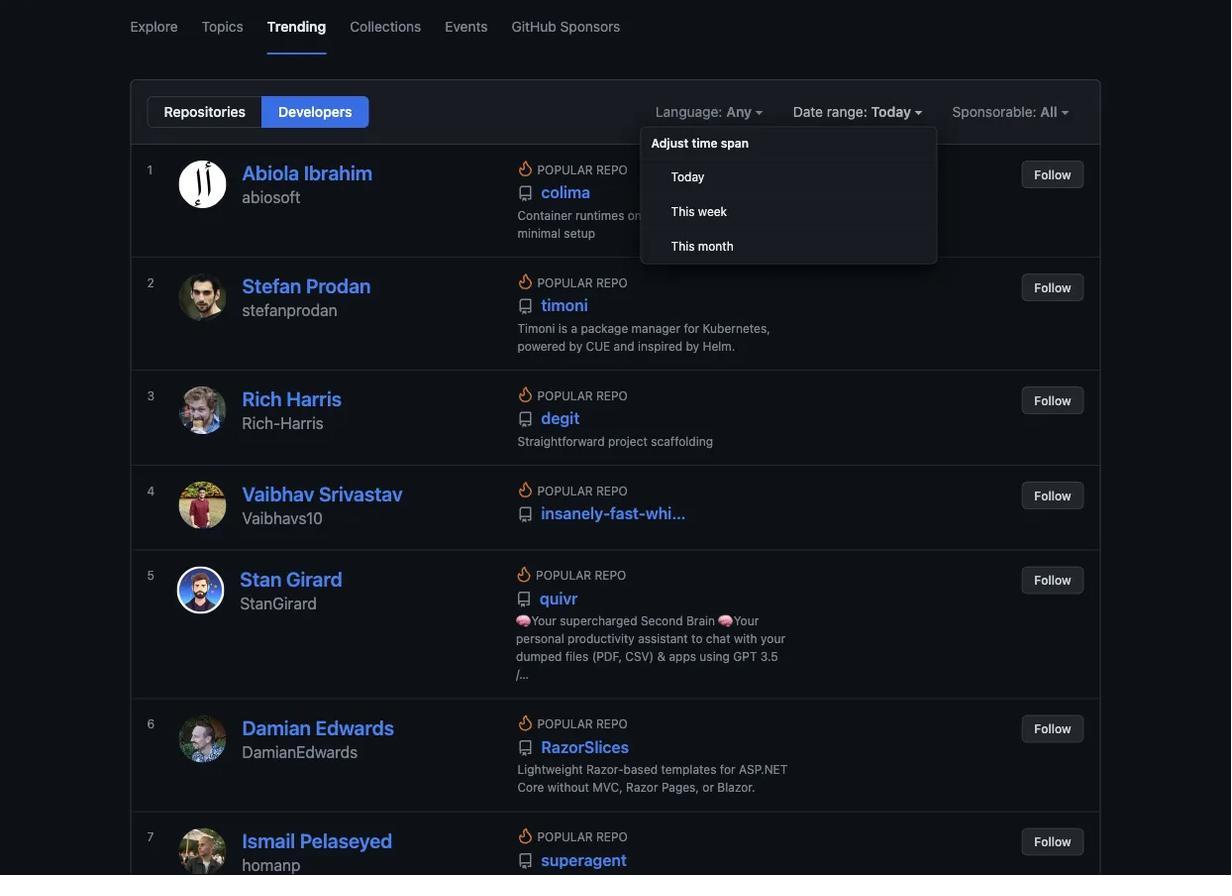 Task type: describe. For each thing, give the bounding box(es) containing it.
1 horizontal spatial today
[[872, 104, 912, 120]]

(pdf,
[[592, 650, 622, 664]]

package
[[581, 321, 629, 335]]

repo for damian edwards
[[597, 717, 628, 731]]

explore
[[130, 18, 178, 34]]

container
[[518, 208, 572, 222]]

blazor.
[[718, 781, 756, 794]]

abiosoft
[[242, 188, 301, 207]]

without
[[548, 781, 590, 794]]

repo image for edwards
[[518, 740, 534, 756]]

degit link
[[518, 408, 580, 428]]

macos
[[645, 208, 686, 222]]

colima link
[[518, 182, 591, 202]]

runtimes
[[576, 208, 625, 222]]

events link
[[445, 0, 488, 55]]

vaibhav srivastav link
[[242, 482, 403, 505]]

chat
[[707, 632, 731, 646]]

quivr
[[536, 589, 578, 608]]

popular for pelaseyed
[[538, 830, 593, 844]]

dumped
[[516, 650, 562, 664]]

linux)
[[718, 208, 752, 222]]

supercharged
[[560, 614, 638, 628]]

&
[[658, 650, 666, 664]]

quivr link
[[516, 588, 578, 608]]

1 your from the left
[[532, 614, 557, 628]]

3
[[147, 389, 155, 402]]

whisper
[[646, 504, 706, 523]]

github
[[512, 18, 557, 34]]

rich-
[[242, 414, 281, 433]]

this for this month
[[672, 239, 695, 253]]

this for this week
[[672, 205, 695, 219]]

repo for vaibhav srivastav
[[597, 484, 628, 498]]

a
[[571, 321, 578, 335]]

events
[[445, 18, 488, 34]]

core
[[518, 781, 545, 794]]

0 vertical spatial harris
[[287, 387, 342, 410]]

popular for harris
[[538, 389, 593, 402]]

@vaibhavs10 image
[[179, 482, 226, 529]]

with inside 🧠 your supercharged second brain 🧠 your personal productivity assistant to chat with your dumped files (pdf, csv) & apps using gpt 3.5 /…
[[734, 632, 758, 646]]

Follow stefanprodan submit
[[1022, 274, 1085, 301]]

timoni is a package manager for kubernetes, powered by cue and inspired by helm.
[[518, 321, 771, 353]]

rich harris link
[[242, 387, 342, 410]]

flame image for girard
[[516, 566, 532, 582]]

prodan
[[306, 274, 371, 297]]

brain
[[687, 614, 716, 628]]

@rich harris image
[[179, 387, 226, 434]]

stan girard link
[[240, 567, 343, 590]]

flame image for edwards
[[518, 715, 534, 731]]

container runtimes on macos (and linux) with minimal setup
[[518, 208, 779, 240]]

rich harris rich-harris
[[242, 387, 342, 433]]

vaibhav srivastav vaibhavs10
[[242, 482, 403, 528]]

@abiosoft image
[[179, 161, 226, 208]]

date range: today
[[794, 104, 915, 120]]

sponsorable: all
[[953, 104, 1058, 120]]

3.5
[[761, 650, 779, 664]]

or
[[703, 781, 715, 794]]

sponsors
[[561, 18, 621, 34]]

with inside 'container runtimes on macos (and linux) with minimal setup'
[[756, 208, 779, 222]]

sponsorable:
[[953, 104, 1037, 120]]

homanp link
[[242, 855, 301, 874]]

repo image for harris
[[518, 412, 534, 428]]

repo image for ibrahim
[[518, 186, 534, 202]]

7
[[147, 830, 154, 844]]

@stangirard image
[[177, 566, 224, 614]]

month
[[699, 239, 734, 253]]

asp.net
[[739, 763, 788, 777]]

rich-harris link
[[242, 414, 324, 433]]

repo for stefan prodan
[[597, 276, 628, 289]]

popular for girard
[[536, 568, 592, 582]]

powered
[[518, 339, 566, 353]]

razor-
[[587, 763, 624, 777]]

stefanprodan link
[[242, 301, 338, 320]]

helm.
[[703, 339, 736, 353]]

abiola
[[242, 161, 299, 184]]

ismail
[[242, 829, 295, 852]]

flame image for ibrahim
[[518, 161, 534, 176]]

based
[[624, 763, 658, 777]]

6
[[147, 717, 155, 731]]

ismail pelaseyed link
[[242, 829, 393, 852]]

/…
[[516, 668, 529, 681]]

Follow Vaibhavs10 submit
[[1022, 482, 1085, 509]]

damian
[[242, 716, 311, 739]]

collections link
[[350, 0, 422, 55]]

popular repo for rich harris
[[538, 389, 628, 402]]

any
[[727, 104, 752, 120]]

damianedwards link
[[242, 742, 358, 761]]

7 link
[[147, 828, 163, 875]]

stan
[[240, 567, 282, 590]]

repo image for srivastav
[[518, 507, 534, 523]]

4
[[147, 484, 155, 498]]

repo image for girard
[[516, 592, 532, 608]]

kubernetes,
[[703, 321, 771, 335]]

superagent link
[[518, 850, 627, 870]]

using
[[700, 650, 730, 664]]

degit
[[538, 409, 580, 428]]

range:
[[827, 104, 868, 120]]

razorslices
[[538, 737, 629, 756]]

Follow homanp submit
[[1022, 828, 1085, 856]]



Task type: locate. For each thing, give the bounding box(es) containing it.
today down adjust time span
[[672, 170, 705, 184]]

explore link
[[130, 0, 178, 55]]

repo image up lightweight on the left bottom
[[518, 740, 534, 756]]

menu
[[641, 126, 938, 264]]

popular for prodan
[[538, 276, 593, 289]]

0 horizontal spatial your
[[532, 614, 557, 628]]

csv)
[[626, 650, 654, 664]]

stefan prodan link
[[242, 274, 371, 297]]

all
[[1041, 104, 1058, 120]]

date
[[794, 104, 824, 120]]

flame image up colima link
[[518, 161, 534, 176]]

adjust
[[652, 136, 689, 150]]

github sponsors link
[[512, 0, 621, 55]]

4 link
[[147, 482, 163, 535]]

popular repo up "timoni"
[[538, 276, 628, 289]]

flame image for harris
[[518, 387, 534, 402]]

flame image for prodan
[[518, 274, 534, 289]]

timoni
[[518, 321, 555, 335]]

with right "linux)"
[[756, 208, 779, 222]]

3 flame image from the top
[[518, 828, 534, 844]]

repo
[[597, 163, 628, 176], [597, 276, 628, 289], [597, 389, 628, 402], [597, 484, 628, 498], [595, 568, 627, 582], [597, 717, 628, 731], [597, 830, 628, 844]]

1 flame image from the top
[[518, 482, 534, 498]]

this week
[[672, 205, 728, 219]]

Follow abiosoft submit
[[1022, 161, 1085, 188]]

popular repo for stan girard
[[536, 568, 627, 582]]

abiola ibrahim link
[[242, 161, 373, 184]]

repo for ismail pelaseyed
[[597, 830, 628, 844]]

stangirard link
[[240, 594, 317, 613]]

popular up "timoni"
[[538, 276, 593, 289]]

flame image down the 'straightforward'
[[518, 482, 534, 498]]

0 vertical spatial repo image
[[518, 186, 534, 202]]

project
[[609, 434, 648, 448]]

vaibhav
[[242, 482, 314, 505]]

5 link
[[147, 566, 161, 683]]

repositories link
[[147, 96, 263, 128]]

ismail pelaseyed homanp
[[242, 829, 393, 874]]

harris down rich harris link
[[281, 414, 324, 433]]

0 vertical spatial flame image
[[518, 482, 534, 498]]

this left week
[[672, 205, 695, 219]]

🧠 up personal
[[516, 614, 528, 628]]

setup
[[564, 226, 596, 240]]

popular repo for damian edwards
[[538, 717, 628, 731]]

popular repo up insanely-
[[538, 484, 628, 498]]

repo image
[[518, 186, 534, 202], [518, 740, 534, 756]]

1 🧠 from the left
[[516, 614, 528, 628]]

repo for rich harris
[[597, 389, 628, 402]]

0 horizontal spatial today
[[672, 170, 705, 184]]

repo image inside quivr "link"
[[516, 592, 532, 608]]

popular repo for abiola ibrahim
[[538, 163, 628, 176]]

popular up superagent link
[[538, 830, 593, 844]]

menu containing adjust time span
[[641, 126, 938, 264]]

repo up insanely-fast-whisper link
[[597, 484, 628, 498]]

this week link
[[642, 195, 937, 229]]

repo up package
[[597, 276, 628, 289]]

0 vertical spatial for
[[684, 321, 700, 335]]

2 🧠 from the left
[[719, 614, 731, 628]]

@homanp image
[[179, 828, 226, 875]]

mvc,
[[593, 781, 623, 794]]

homanp
[[242, 855, 301, 874]]

1 vertical spatial today
[[672, 170, 705, 184]]

repo image
[[518, 299, 534, 315], [518, 412, 534, 428], [518, 507, 534, 523], [516, 592, 532, 608], [518, 853, 534, 869]]

productivity
[[568, 632, 635, 646]]

for right manager
[[684, 321, 700, 335]]

files
[[566, 650, 589, 664]]

your up the gpt
[[734, 614, 759, 628]]

flame image for pelaseyed
[[518, 828, 534, 844]]

1 horizontal spatial 🧠
[[719, 614, 731, 628]]

repo image inside superagent link
[[518, 853, 534, 869]]

0 vertical spatial today
[[872, 104, 912, 120]]

repo image inside colima link
[[518, 186, 534, 202]]

lightweight razor-based templates for asp.net core without mvc, razor pages, or blazor.
[[518, 763, 788, 794]]

3 link
[[147, 387, 163, 450]]

popular for srivastav
[[538, 484, 593, 498]]

with
[[756, 208, 779, 222], [734, 632, 758, 646]]

5
[[147, 568, 155, 582]]

repo for abiola ibrahim
[[597, 163, 628, 176]]

2 this from the top
[[672, 239, 695, 253]]

your up personal
[[532, 614, 557, 628]]

popular repo up degit
[[538, 389, 628, 402]]

repo up the runtimes
[[597, 163, 628, 176]]

pages,
[[662, 781, 700, 794]]

apps
[[669, 650, 697, 664]]

vaibhavs10 link
[[242, 509, 323, 528]]

popular repo up quivr
[[536, 568, 627, 582]]

0 horizontal spatial for
[[684, 321, 700, 335]]

span
[[721, 136, 749, 150]]

for
[[684, 321, 700, 335], [720, 763, 736, 777]]

stangirard
[[240, 594, 317, 613]]

collections
[[350, 18, 422, 34]]

repo image inside timoni link
[[518, 299, 534, 315]]

stefan prodan stefanprodan
[[242, 274, 371, 320]]

vaibhavs10
[[242, 509, 323, 528]]

scaffolding
[[651, 434, 714, 448]]

topics
[[202, 18, 243, 34]]

1 link
[[147, 161, 163, 242]]

girard
[[286, 567, 343, 590]]

popular up colima
[[538, 163, 593, 176]]

abiosoft link
[[242, 188, 301, 207]]

2 repo image from the top
[[518, 740, 534, 756]]

2 link
[[147, 274, 163, 355]]

@stefanprodan image
[[179, 274, 226, 321]]

popular repo up "superagent"
[[538, 830, 628, 844]]

🧠
[[516, 614, 528, 628], [719, 614, 731, 628]]

on
[[628, 208, 642, 222]]

personal
[[516, 632, 565, 646]]

🧠 up chat
[[719, 614, 731, 628]]

by left helm.
[[686, 339, 700, 353]]

1 this from the top
[[672, 205, 695, 219]]

timoni
[[538, 296, 588, 315]]

popular for ibrahim
[[538, 163, 593, 176]]

popular repo up colima
[[538, 163, 628, 176]]

lightweight
[[518, 763, 583, 777]]

manager
[[632, 321, 681, 335]]

cue
[[586, 339, 611, 353]]

flame image up degit link
[[518, 387, 534, 402]]

@damianedwards image
[[179, 715, 226, 763]]

repo image left degit
[[518, 412, 534, 428]]

popular repo
[[538, 163, 628, 176], [538, 276, 628, 289], [538, 389, 628, 402], [538, 484, 628, 498], [536, 568, 627, 582], [538, 717, 628, 731], [538, 830, 628, 844]]

1 by from the left
[[569, 339, 583, 353]]

harris
[[287, 387, 342, 410], [281, 414, 324, 433]]

colima
[[538, 183, 591, 202]]

superagent
[[538, 850, 627, 869]]

popular repo for vaibhav srivastav
[[538, 484, 628, 498]]

today
[[872, 104, 912, 120], [672, 170, 705, 184]]

trending
[[267, 18, 326, 34]]

0 horizontal spatial 🧠
[[516, 614, 528, 628]]

for up blazor.
[[720, 763, 736, 777]]

damian edwards damianedwards
[[242, 716, 394, 761]]

repo image left "superagent"
[[518, 853, 534, 869]]

straightforward project scaffolding
[[518, 434, 714, 448]]

stan girard stangirard
[[240, 567, 343, 613]]

flame image
[[518, 161, 534, 176], [518, 274, 534, 289], [518, 387, 534, 402], [516, 566, 532, 582]]

Follow Rich-Harris submit
[[1022, 387, 1085, 414]]

flame image
[[518, 482, 534, 498], [518, 715, 534, 731], [518, 828, 534, 844]]

2 vertical spatial flame image
[[518, 828, 534, 844]]

repo image up container
[[518, 186, 534, 202]]

damianedwards
[[242, 742, 358, 761]]

0 vertical spatial with
[[756, 208, 779, 222]]

to
[[692, 632, 703, 646]]

Follow StanGirard submit
[[1022, 566, 1085, 594]]

for inside timoni is a package manager for kubernetes, powered by cue and inspired by helm.
[[684, 321, 700, 335]]

popular up degit
[[538, 389, 593, 402]]

popular up quivr
[[536, 568, 592, 582]]

adjust time span
[[652, 136, 749, 150]]

flame image for srivastav
[[518, 482, 534, 498]]

1 vertical spatial for
[[720, 763, 736, 777]]

repo for stan girard
[[595, 568, 627, 582]]

rich
[[242, 387, 282, 410]]

1 vertical spatial with
[[734, 632, 758, 646]]

inspired
[[638, 339, 683, 353]]

0 vertical spatial this
[[672, 205, 695, 219]]

your
[[761, 632, 786, 646]]

flame image down /…
[[518, 715, 534, 731]]

damian edwards link
[[242, 716, 394, 739]]

srivastav
[[319, 482, 403, 505]]

this left month
[[672, 239, 695, 253]]

1 vertical spatial flame image
[[518, 715, 534, 731]]

github sponsors
[[512, 18, 621, 34]]

Follow DamianEdwards submit
[[1022, 715, 1085, 743]]

flame image down "core" on the bottom left of page
[[518, 828, 534, 844]]

1 vertical spatial repo image
[[518, 740, 534, 756]]

2 flame image from the top
[[518, 715, 534, 731]]

with up the gpt
[[734, 632, 758, 646]]

1 vertical spatial this
[[672, 239, 695, 253]]

today right range:
[[872, 104, 912, 120]]

repo image left insanely-
[[518, 507, 534, 523]]

ibrahim
[[304, 161, 373, 184]]

6 link
[[147, 715, 163, 796]]

repo up straightforward project scaffolding
[[597, 389, 628, 402]]

1 vertical spatial harris
[[281, 414, 324, 433]]

today link
[[642, 160, 937, 195]]

harris up rich-harris link at the top left
[[287, 387, 342, 410]]

0 horizontal spatial by
[[569, 339, 583, 353]]

repo up "superagent"
[[597, 830, 628, 844]]

today inside today link
[[672, 170, 705, 184]]

popular up razorslices link
[[538, 717, 593, 731]]

repo image for prodan
[[518, 299, 534, 315]]

timoni link
[[518, 295, 588, 315]]

by down the a in the top of the page
[[569, 339, 583, 353]]

popular repo for stefan prodan
[[538, 276, 628, 289]]

repo image for pelaseyed
[[518, 853, 534, 869]]

popular for edwards
[[538, 717, 593, 731]]

trending link
[[267, 0, 326, 55]]

for inside 'lightweight razor-based templates for asp.net core without mvc, razor pages, or blazor.'
[[720, 763, 736, 777]]

repo image left quivr
[[516, 592, 532, 608]]

repo image inside razorslices link
[[518, 740, 534, 756]]

1 horizontal spatial for
[[720, 763, 736, 777]]

2 by from the left
[[686, 339, 700, 353]]

and
[[614, 339, 635, 353]]

repo image inside insanely-fast-whisper link
[[518, 507, 534, 523]]

popular repo up razorslices
[[538, 717, 628, 731]]

gpt
[[734, 650, 758, 664]]

repo image inside degit link
[[518, 412, 534, 428]]

repo up supercharged
[[595, 568, 627, 582]]

flame image up timoni link
[[518, 274, 534, 289]]

popular up insanely-
[[538, 484, 593, 498]]

popular repo for ismail pelaseyed
[[538, 830, 628, 844]]

1 horizontal spatial your
[[734, 614, 759, 628]]

straightforward
[[518, 434, 605, 448]]

flame image up quivr "link"
[[516, 566, 532, 582]]

topics link
[[202, 0, 243, 55]]

time
[[692, 136, 718, 150]]

1 repo image from the top
[[518, 186, 534, 202]]

1 horizontal spatial by
[[686, 339, 700, 353]]

repo image up the 'timoni'
[[518, 299, 534, 315]]

repo up razorslices
[[597, 717, 628, 731]]

2 your from the left
[[734, 614, 759, 628]]

is
[[559, 321, 568, 335]]



Task type: vqa. For each thing, say whether or not it's contained in the screenshot.


